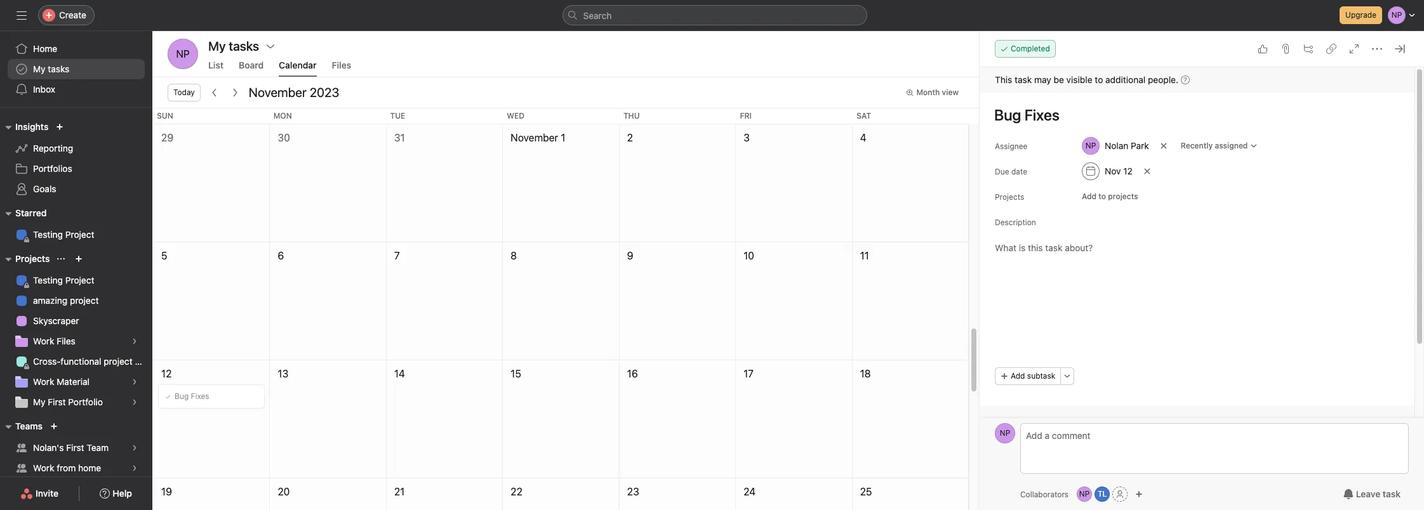 Task type: describe. For each thing, give the bounding box(es) containing it.
starred button
[[0, 206, 47, 221]]

more actions for this task image
[[1372, 44, 1382, 54]]

my tasks link
[[8, 59, 145, 79]]

2
[[627, 132, 633, 144]]

upgrade
[[1346, 10, 1377, 20]]

insights button
[[0, 119, 48, 135]]

help button
[[92, 483, 140, 505]]

testing for 'testing project' link within starred "element"
[[33, 229, 63, 240]]

8
[[511, 250, 517, 262]]

goals
[[33, 184, 56, 194]]

november for november 2023
[[249, 85, 307, 100]]

my for my tasks
[[33, 64, 45, 74]]

0 vertical spatial to
[[1095, 74, 1103, 85]]

this
[[995, 74, 1012, 85]]

amazing project link
[[8, 291, 145, 311]]

add subtask
[[1011, 371, 1056, 381]]

inbox link
[[8, 79, 145, 100]]

completed
[[1011, 44, 1050, 53]]

assigned
[[1215, 141, 1248, 150]]

np for middle "np" button
[[1000, 429, 1010, 438]]

fri
[[740, 111, 752, 121]]

work files link
[[8, 331, 145, 352]]

insights
[[15, 121, 48, 132]]

calendar
[[279, 60, 317, 70]]

to inside the add to projects button
[[1099, 192, 1106, 201]]

Search tasks, projects, and more text field
[[562, 5, 867, 25]]

bug
[[175, 392, 189, 401]]

browse teams image
[[50, 423, 58, 431]]

2 project from the top
[[65, 275, 94, 286]]

testing project inside starred "element"
[[33, 229, 94, 240]]

this task may be visible to additional people.
[[995, 74, 1179, 85]]

november 1
[[511, 132, 566, 144]]

2 vertical spatial np button
[[1077, 487, 1092, 502]]

clear due date image
[[1144, 168, 1151, 175]]

today
[[173, 88, 195, 97]]

people.
[[1148, 74, 1179, 85]]

nolan's first team
[[33, 443, 109, 453]]

collaborators
[[1020, 490, 1069, 499]]

3
[[744, 132, 750, 144]]

work from home link
[[8, 458, 145, 479]]

next month image
[[230, 88, 240, 98]]

work for work from home
[[33, 463, 54, 474]]

23
[[627, 486, 639, 498]]

more options image
[[1064, 373, 1071, 380]]

see details, my first portfolio image
[[131, 399, 138, 406]]

0 vertical spatial np button
[[168, 39, 198, 69]]

due
[[995, 167, 1009, 177]]

16
[[627, 368, 638, 380]]

goals link
[[8, 179, 145, 199]]

skyscraper
[[33, 316, 79, 326]]

team
[[87, 443, 109, 453]]

18
[[860, 368, 871, 380]]

my tasks
[[208, 39, 259, 53]]

see details, work material image
[[131, 378, 138, 386]]

np for "np" button to the bottom
[[1079, 490, 1090, 499]]

recently
[[1181, 141, 1213, 150]]

starred element
[[0, 202, 152, 248]]

amazing
[[33, 295, 68, 306]]

work files
[[33, 336, 75, 347]]

teams element
[[0, 415, 152, 511]]

recently assigned
[[1181, 141, 1248, 150]]

Task Name text field
[[986, 100, 1400, 130]]

projects
[[1108, 192, 1138, 201]]

testing project inside projects element
[[33, 275, 94, 286]]

0 vertical spatial files
[[332, 60, 351, 70]]

description
[[995, 218, 1036, 227]]

main content inside bug fixes "dialog"
[[980, 67, 1415, 508]]

fixes
[[191, 392, 209, 401]]

19
[[161, 486, 172, 498]]

add for add subtask
[[1011, 371, 1025, 381]]

insights element
[[0, 116, 152, 202]]

files link
[[332, 60, 351, 77]]

subtask
[[1027, 371, 1056, 381]]

from
[[57, 463, 76, 474]]

due date
[[995, 167, 1028, 177]]

see details, work from home image
[[131, 465, 138, 472]]

add subtask image
[[1304, 44, 1314, 54]]

0 likes. click to like this task image
[[1258, 44, 1268, 54]]

thu
[[624, 111, 640, 121]]

20
[[278, 486, 290, 498]]

first for nolan's
[[66, 443, 84, 453]]

nolan's first team link
[[8, 438, 145, 458]]

project inside starred "element"
[[65, 229, 94, 240]]

list
[[208, 60, 224, 70]]

view
[[942, 88, 959, 97]]

full screen image
[[1349, 44, 1360, 54]]

bug fixes
[[175, 392, 209, 401]]

mon
[[274, 111, 292, 121]]

tue
[[390, 111, 405, 121]]

tl button
[[1095, 487, 1110, 502]]

my tasks
[[33, 64, 69, 74]]

cross-functional project plan
[[33, 356, 152, 367]]

tasks
[[48, 64, 69, 74]]

portfolios link
[[8, 159, 145, 179]]

board link
[[239, 60, 264, 77]]

board
[[239, 60, 264, 70]]

11
[[860, 250, 869, 262]]

17
[[744, 368, 754, 380]]

29
[[161, 132, 173, 144]]

global element
[[0, 31, 152, 107]]

assignee
[[995, 142, 1028, 151]]

add for add to projects
[[1082, 192, 1097, 201]]

10
[[744, 250, 754, 262]]

plan
[[135, 356, 152, 367]]



Task type: vqa. For each thing, say whether or not it's contained in the screenshot.
"No Filters" BUTTON
no



Task type: locate. For each thing, give the bounding box(es) containing it.
1 testing from the top
[[33, 229, 63, 240]]

work down nolan's
[[33, 463, 54, 474]]

show options image
[[265, 41, 276, 51]]

task inside button
[[1383, 489, 1401, 500]]

2 testing project link from the top
[[8, 271, 145, 291]]

amazing project
[[33, 295, 99, 306]]

np left list
[[176, 48, 190, 60]]

my for my first portfolio
[[33, 397, 45, 408]]

work material link
[[8, 372, 145, 392]]

first inside teams element
[[66, 443, 84, 453]]

new image
[[56, 123, 64, 131]]

inbox
[[33, 84, 55, 95]]

task inside main content
[[1015, 74, 1032, 85]]

np
[[176, 48, 190, 60], [1000, 429, 1010, 438], [1079, 490, 1090, 499]]

1 horizontal spatial task
[[1383, 489, 1401, 500]]

2 vertical spatial work
[[33, 463, 54, 474]]

1 horizontal spatial project
[[104, 356, 133, 367]]

0 vertical spatial add
[[1082, 192, 1097, 201]]

project up the skyscraper link
[[70, 295, 99, 306]]

1 vertical spatial files
[[57, 336, 75, 347]]

4
[[860, 132, 866, 144]]

testing
[[33, 229, 63, 240], [33, 275, 63, 286]]

sat
[[857, 111, 871, 121]]

1 horizontal spatial files
[[332, 60, 351, 70]]

nolan's
[[33, 443, 64, 453]]

teams button
[[0, 419, 43, 434]]

1 vertical spatial testing project
[[33, 275, 94, 286]]

12 inside dropdown button
[[1124, 166, 1133, 177]]

1 work from the top
[[33, 336, 54, 347]]

1 testing project from the top
[[33, 229, 94, 240]]

0 horizontal spatial 12
[[161, 368, 172, 380]]

add or remove collaborators image
[[1135, 491, 1143, 498]]

may
[[1034, 74, 1051, 85]]

1 horizontal spatial november
[[511, 132, 558, 144]]

0 vertical spatial testing
[[33, 229, 63, 240]]

add to projects
[[1082, 192, 1138, 201]]

month view
[[917, 88, 959, 97]]

visible
[[1067, 74, 1093, 85]]

testing inside projects element
[[33, 275, 63, 286]]

my left tasks
[[33, 64, 45, 74]]

nov 12 button
[[1076, 160, 1139, 183]]

november for november 1
[[511, 132, 558, 144]]

work from home
[[33, 463, 101, 474]]

24
[[744, 486, 756, 498]]

to right visible
[[1095, 74, 1103, 85]]

projects down due date
[[995, 192, 1024, 202]]

testing project
[[33, 229, 94, 240], [33, 275, 94, 286]]

hide sidebar image
[[17, 10, 27, 20]]

leave
[[1356, 489, 1381, 500]]

1 vertical spatial november
[[511, 132, 558, 144]]

np down add subtask 'button'
[[1000, 429, 1010, 438]]

1 vertical spatial np button
[[995, 424, 1015, 444]]

projects left show options, current sort, top image
[[15, 253, 50, 264]]

1 my from the top
[[33, 64, 45, 74]]

np button down add subtask 'button'
[[995, 424, 1015, 444]]

add to projects button
[[1076, 188, 1144, 206]]

0 vertical spatial project
[[70, 295, 99, 306]]

first up work from home link
[[66, 443, 84, 453]]

2 my from the top
[[33, 397, 45, 408]]

1 vertical spatial add
[[1011, 371, 1025, 381]]

0 vertical spatial november
[[249, 85, 307, 100]]

0 horizontal spatial add
[[1011, 371, 1025, 381]]

2 work from the top
[[33, 377, 54, 387]]

date
[[1012, 167, 1028, 177]]

work for work files
[[33, 336, 54, 347]]

1 vertical spatial to
[[1099, 192, 1106, 201]]

projects inside bug fixes "dialog"
[[995, 192, 1024, 202]]

14
[[394, 368, 405, 380]]

create
[[59, 10, 86, 20]]

first down work material
[[48, 397, 66, 408]]

add inside 'button'
[[1011, 371, 1025, 381]]

1 vertical spatial 12
[[161, 368, 172, 380]]

see details, nolan's first team image
[[131, 445, 138, 452]]

1 horizontal spatial 12
[[1124, 166, 1133, 177]]

first
[[48, 397, 66, 408], [66, 443, 84, 453]]

recently assigned button
[[1175, 137, 1264, 155]]

main content containing this task may be visible to additional people.
[[980, 67, 1415, 508]]

testing project link up new project or portfolio icon
[[8, 225, 145, 245]]

testing down starred
[[33, 229, 63, 240]]

my up teams
[[33, 397, 45, 408]]

starred
[[15, 208, 47, 218]]

1 vertical spatial first
[[66, 443, 84, 453]]

testing inside starred "element"
[[33, 229, 63, 240]]

2 testing from the top
[[33, 275, 63, 286]]

add down nov 12 dropdown button
[[1082, 192, 1097, 201]]

task for leave
[[1383, 489, 1401, 500]]

nov 12
[[1105, 166, 1133, 177]]

nolan
[[1105, 140, 1129, 151]]

0 vertical spatial project
[[65, 229, 94, 240]]

files down the skyscraper link
[[57, 336, 75, 347]]

invite button
[[12, 483, 67, 505]]

testing project link down new project or portfolio icon
[[8, 271, 145, 291]]

my inside projects element
[[33, 397, 45, 408]]

1 project from the top
[[65, 229, 94, 240]]

attachments: add a file to this task, bug fixes image
[[1281, 44, 1291, 54]]

portfolio
[[68, 397, 103, 408]]

projects element
[[0, 248, 152, 415]]

wed
[[507, 111, 525, 121]]

testing project up amazing project on the bottom of page
[[33, 275, 94, 286]]

previous month image
[[209, 88, 220, 98]]

project up new project or portfolio icon
[[65, 229, 94, 240]]

np button
[[168, 39, 198, 69], [995, 424, 1015, 444], [1077, 487, 1092, 502]]

task right leave
[[1383, 489, 1401, 500]]

task left the may
[[1015, 74, 1032, 85]]

1 horizontal spatial projects
[[995, 192, 1024, 202]]

np left the tl
[[1079, 490, 1090, 499]]

6
[[278, 250, 284, 262]]

november left 1
[[511, 132, 558, 144]]

leave task
[[1356, 489, 1401, 500]]

files up 2023
[[332, 60, 351, 70]]

0 horizontal spatial task
[[1015, 74, 1032, 85]]

close details image
[[1395, 44, 1405, 54]]

first inside projects element
[[48, 397, 66, 408]]

0 horizontal spatial first
[[48, 397, 66, 408]]

project left plan
[[104, 356, 133, 367]]

12 right the nov
[[1124, 166, 1133, 177]]

new project or portfolio image
[[75, 255, 83, 263]]

work inside teams element
[[33, 463, 54, 474]]

25
[[860, 486, 872, 498]]

home
[[33, 43, 57, 54]]

1 horizontal spatial first
[[66, 443, 84, 453]]

2 testing project from the top
[[33, 275, 94, 286]]

12 right see details, work material icon at the left bottom of the page
[[161, 368, 172, 380]]

add left "subtask"
[[1011, 371, 1025, 381]]

0 vertical spatial projects
[[995, 192, 1024, 202]]

be
[[1054, 74, 1064, 85]]

leave task button
[[1335, 483, 1409, 506]]

november
[[249, 85, 307, 100], [511, 132, 558, 144]]

my inside global element
[[33, 64, 45, 74]]

copy task link image
[[1327, 44, 1337, 54]]

nolan park
[[1105, 140, 1149, 151]]

2 horizontal spatial np button
[[1077, 487, 1092, 502]]

1 horizontal spatial add
[[1082, 192, 1097, 201]]

today button
[[168, 84, 201, 102]]

testing up amazing on the bottom left
[[33, 275, 63, 286]]

november up mon
[[249, 85, 307, 100]]

np button left list
[[168, 39, 198, 69]]

1 vertical spatial testing
[[33, 275, 63, 286]]

0 vertical spatial task
[[1015, 74, 1032, 85]]

see details, work files image
[[131, 338, 138, 345]]

files
[[332, 60, 351, 70], [57, 336, 75, 347]]

home
[[78, 463, 101, 474]]

0 vertical spatial my
[[33, 64, 45, 74]]

22
[[511, 486, 523, 498]]

work up cross-
[[33, 336, 54, 347]]

my first portfolio link
[[8, 392, 145, 413]]

0 vertical spatial 12
[[1124, 166, 1133, 177]]

1 vertical spatial testing project link
[[8, 271, 145, 291]]

files inside projects element
[[57, 336, 75, 347]]

0 vertical spatial testing project link
[[8, 225, 145, 245]]

0 vertical spatial np
[[176, 48, 190, 60]]

1 vertical spatial np
[[1000, 429, 1010, 438]]

portfolios
[[33, 163, 72, 174]]

add inside button
[[1082, 192, 1097, 201]]

1 vertical spatial work
[[33, 377, 54, 387]]

reporting link
[[8, 138, 145, 159]]

testing project link inside starred "element"
[[8, 225, 145, 245]]

show options, current sort, top image
[[57, 255, 65, 263]]

material
[[57, 377, 90, 387]]

calendar link
[[279, 60, 317, 77]]

functional
[[61, 356, 101, 367]]

month view button
[[901, 84, 965, 102]]

1 vertical spatial project
[[65, 275, 94, 286]]

work down cross-
[[33, 377, 54, 387]]

to left projects
[[1099, 192, 1106, 201]]

1 testing project link from the top
[[8, 225, 145, 245]]

0 horizontal spatial np button
[[168, 39, 198, 69]]

1 vertical spatial my
[[33, 397, 45, 408]]

1 horizontal spatial np button
[[995, 424, 1015, 444]]

0 vertical spatial testing project
[[33, 229, 94, 240]]

1 vertical spatial task
[[1383, 489, 1401, 500]]

main content
[[980, 67, 1415, 508]]

testing for 1st 'testing project' link from the bottom of the page
[[33, 275, 63, 286]]

0 horizontal spatial files
[[57, 336, 75, 347]]

0 horizontal spatial projects
[[15, 253, 50, 264]]

projects
[[995, 192, 1024, 202], [15, 253, 50, 264]]

2 horizontal spatial np
[[1079, 490, 1090, 499]]

testing project up show options, current sort, top image
[[33, 229, 94, 240]]

skyscraper link
[[8, 311, 145, 331]]

0 horizontal spatial november
[[249, 85, 307, 100]]

0 vertical spatial work
[[33, 336, 54, 347]]

tl
[[1098, 490, 1107, 499]]

1 horizontal spatial np
[[1000, 429, 1010, 438]]

bug fixes dialog
[[980, 31, 1424, 511]]

7
[[394, 250, 400, 262]]

np for top "np" button
[[176, 48, 190, 60]]

project
[[65, 229, 94, 240], [65, 275, 94, 286]]

0 horizontal spatial project
[[70, 295, 99, 306]]

nolan park button
[[1076, 135, 1155, 157]]

9
[[627, 250, 633, 262]]

add
[[1082, 192, 1097, 201], [1011, 371, 1025, 381]]

work
[[33, 336, 54, 347], [33, 377, 54, 387], [33, 463, 54, 474]]

1 vertical spatial project
[[104, 356, 133, 367]]

completed button
[[995, 40, 1056, 58]]

work material
[[33, 377, 90, 387]]

work for work material
[[33, 377, 54, 387]]

project up "amazing project" link
[[65, 275, 94, 286]]

park
[[1131, 140, 1149, 151]]

2 vertical spatial np
[[1079, 490, 1090, 499]]

additional
[[1106, 74, 1146, 85]]

0 vertical spatial first
[[48, 397, 66, 408]]

0 horizontal spatial np
[[176, 48, 190, 60]]

task for this
[[1015, 74, 1032, 85]]

np button left the tl
[[1077, 487, 1092, 502]]

sun
[[157, 111, 173, 121]]

30
[[278, 132, 290, 144]]

first for my
[[48, 397, 66, 408]]

home link
[[8, 39, 145, 59]]

projects inside dropdown button
[[15, 253, 50, 264]]

cross-
[[33, 356, 61, 367]]

add subtask button
[[995, 368, 1061, 385]]

1 vertical spatial projects
[[15, 253, 50, 264]]

remove assignee image
[[1160, 142, 1168, 150]]

3 work from the top
[[33, 463, 54, 474]]

help
[[113, 488, 132, 499]]

create button
[[38, 5, 95, 25]]



